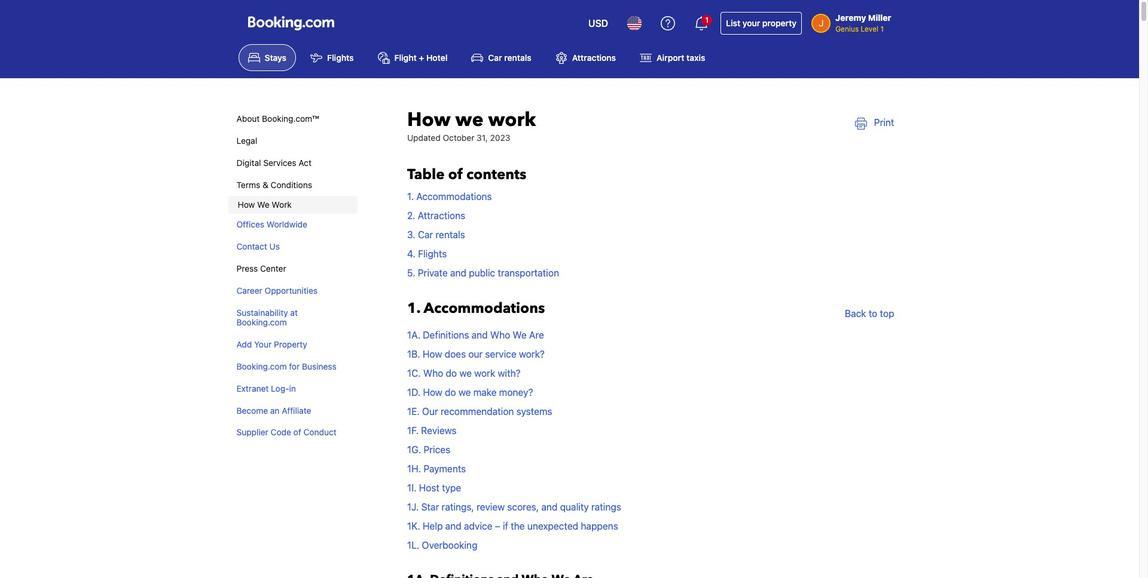 Task type: describe. For each thing, give the bounding box(es) containing it.
become an affiliate link
[[228, 401, 355, 423]]

your
[[743, 18, 760, 28]]

2023
[[490, 133, 511, 143]]

ratings
[[592, 503, 621, 513]]

work
[[272, 200, 292, 210]]

list
[[726, 18, 741, 28]]

become
[[237, 406, 268, 416]]

do for how
[[445, 388, 456, 399]]

1b.
[[407, 349, 420, 360]]

0 horizontal spatial who
[[423, 369, 443, 379]]

booking.com for business
[[237, 362, 337, 372]]

if
[[503, 522, 508, 533]]

attractions link
[[546, 44, 626, 71]]

car rentals link
[[462, 44, 541, 71]]

usd
[[589, 18, 608, 29]]

stays
[[265, 53, 287, 63]]

&
[[263, 180, 268, 190]]

1 horizontal spatial attractions
[[572, 53, 616, 63]]

press
[[237, 264, 258, 274]]

1i. host type
[[407, 483, 461, 494]]

property
[[763, 18, 797, 28]]

contact
[[237, 242, 267, 252]]

1 1. from the top
[[407, 192, 414, 202]]

1f.
[[407, 426, 419, 437]]

1f. reviews link
[[407, 426, 457, 437]]

1f. reviews
[[407, 426, 457, 437]]

property
[[274, 340, 307, 350]]

4. flights
[[407, 249, 447, 260]]

extranet log-in
[[237, 384, 296, 394]]

updated
[[407, 133, 441, 143]]

career opportunities
[[237, 286, 318, 296]]

transportation
[[498, 268, 559, 279]]

how inside how we work updated october 31, 2023
[[407, 107, 451, 134]]

1 horizontal spatial rentals
[[504, 53, 532, 63]]

digital services act link
[[228, 152, 355, 174]]

booking.com™
[[262, 114, 319, 124]]

make
[[473, 388, 497, 399]]

work?
[[519, 349, 545, 360]]

business
[[302, 362, 337, 372]]

about
[[237, 114, 260, 124]]

sustainability
[[237, 308, 288, 318]]

table
[[407, 165, 445, 185]]

how we work
[[238, 200, 292, 210]]

hotel
[[426, 53, 448, 63]]

we inside how we work updated october 31, 2023
[[455, 107, 484, 134]]

0 horizontal spatial rentals
[[436, 230, 465, 241]]

1e.
[[407, 407, 420, 418]]

supplier
[[237, 428, 268, 438]]

booking.com inside booking.com for business link
[[237, 362, 287, 372]]

1i.
[[407, 483, 417, 494]]

type
[[442, 483, 461, 494]]

an
[[270, 406, 280, 416]]

how we work link
[[228, 196, 357, 214]]

terms
[[237, 180, 260, 190]]

jeremy
[[836, 13, 866, 23]]

4.
[[407, 249, 416, 260]]

worldwide
[[267, 220, 307, 230]]

help
[[423, 522, 443, 533]]

1 inside jeremy miller genius level 1
[[881, 25, 884, 33]]

back to top button
[[838, 300, 902, 329]]

1l. overbooking
[[407, 541, 478, 552]]

0 horizontal spatial attractions
[[418, 211, 465, 221]]

sustainability at booking.com
[[237, 308, 298, 328]]

add your property
[[237, 340, 307, 350]]

top
[[880, 309, 895, 320]]

print
[[874, 117, 895, 128]]

add
[[237, 340, 252, 350]]

legal
[[237, 136, 257, 146]]

and for who
[[472, 330, 488, 341]]

quality
[[560, 503, 589, 513]]

money?
[[499, 388, 533, 399]]

taxis
[[687, 53, 705, 63]]

contents
[[467, 165, 527, 185]]

3. car rentals link
[[407, 230, 465, 241]]

1c.
[[407, 369, 421, 379]]

press center
[[237, 264, 286, 274]]

1 vertical spatial accommodations
[[424, 299, 545, 319]]

add your property link
[[228, 335, 355, 357]]

1 horizontal spatial flights
[[418, 249, 447, 260]]

overbooking
[[422, 541, 478, 552]]

miller
[[868, 13, 892, 23]]

we for make
[[459, 388, 471, 399]]

how inside how we work link
[[238, 200, 255, 210]]

work inside how we work updated october 31, 2023
[[488, 107, 536, 134]]

our
[[422, 407, 438, 418]]

become an affiliate
[[237, 406, 311, 416]]

supplier code of conduct
[[237, 428, 337, 438]]

about booking.com™ link
[[228, 108, 355, 130]]

extranet
[[237, 384, 269, 394]]

digital
[[237, 158, 261, 168]]

terms & conditions link
[[228, 174, 355, 196]]

back
[[845, 309, 866, 320]]



Task type: vqa. For each thing, say whether or not it's contained in the screenshot.
print button
yes



Task type: locate. For each thing, give the bounding box(es) containing it.
1 booking.com from the top
[[237, 318, 287, 328]]

do down 1c. who do we work with?
[[445, 388, 456, 399]]

airport
[[657, 53, 685, 63]]

accommodations up 1a. definitions and who we are link
[[424, 299, 545, 319]]

how up offices
[[238, 200, 255, 210]]

1d. how do we make money?
[[407, 388, 533, 399]]

how right 1b.
[[423, 349, 442, 360]]

1k. help and advice – if the unexpected happens link
[[407, 522, 618, 533]]

5. private and public transportation link
[[407, 268, 559, 279]]

1j. star ratings, review scores, and quality ratings link
[[407, 503, 621, 513]]

booking.com online hotel reservations image
[[248, 16, 334, 31]]

list your property link
[[721, 12, 802, 35]]

usd button
[[581, 9, 616, 38]]

0 vertical spatial of
[[448, 165, 463, 185]]

how up table
[[407, 107, 451, 134]]

1. accommodations up 1a. definitions and who we are link
[[407, 299, 545, 319]]

0 horizontal spatial we
[[257, 200, 270, 210]]

do
[[446, 369, 457, 379], [445, 388, 456, 399]]

1c. who do we work with?
[[407, 369, 521, 379]]

who up service
[[490, 330, 510, 341]]

of up 1. accommodations link
[[448, 165, 463, 185]]

1d. how do we make money? link
[[407, 388, 533, 399]]

attractions up "3. car rentals" link
[[418, 211, 465, 221]]

accommodations down table of contents
[[417, 192, 492, 202]]

systems
[[517, 407, 552, 418]]

navigation containing about booking.com™
[[228, 108, 357, 445]]

0 horizontal spatial of
[[293, 428, 301, 438]]

1. up 1a.
[[407, 299, 420, 319]]

opportunities
[[265, 286, 318, 296]]

0 horizontal spatial flights
[[327, 53, 354, 63]]

2 1. from the top
[[407, 299, 420, 319]]

2. attractions link
[[407, 211, 465, 221]]

career opportunities link
[[228, 280, 355, 302]]

0 vertical spatial we
[[257, 200, 270, 210]]

1 horizontal spatial we
[[513, 330, 527, 341]]

and for advice
[[445, 522, 462, 533]]

booking.com down 'your'
[[237, 362, 287, 372]]

sustainability at booking.com link
[[228, 302, 355, 335]]

who
[[490, 330, 510, 341], [423, 369, 443, 379]]

1 horizontal spatial who
[[490, 330, 510, 341]]

career
[[237, 286, 262, 296]]

contact us
[[237, 242, 280, 252]]

1. accommodations link
[[407, 192, 492, 202]]

stays link
[[238, 44, 296, 71]]

1. accommodations
[[407, 192, 492, 202], [407, 299, 545, 319]]

1h.
[[407, 464, 421, 475]]

1 vertical spatial attractions
[[418, 211, 465, 221]]

services
[[263, 158, 296, 168]]

1h. payments link
[[407, 464, 466, 475]]

0 vertical spatial booking.com
[[237, 318, 287, 328]]

0 vertical spatial car
[[488, 53, 502, 63]]

we up the 1d. how do we make money? link
[[460, 369, 472, 379]]

1 vertical spatial 1.
[[407, 299, 420, 319]]

2 vertical spatial we
[[459, 388, 471, 399]]

2.
[[407, 211, 415, 221]]

1h. payments
[[407, 464, 466, 475]]

are
[[529, 330, 544, 341]]

and
[[450, 268, 467, 279], [472, 330, 488, 341], [541, 503, 558, 513], [445, 522, 462, 533]]

1 horizontal spatial of
[[448, 165, 463, 185]]

3.
[[407, 230, 415, 241]]

1 vertical spatial we
[[513, 330, 527, 341]]

at
[[290, 308, 298, 318]]

2 1. accommodations from the top
[[407, 299, 545, 319]]

attractions down usd button
[[572, 53, 616, 63]]

0 horizontal spatial 1
[[705, 16, 709, 25]]

1 vertical spatial work
[[474, 369, 495, 379]]

1 vertical spatial we
[[460, 369, 472, 379]]

legal link
[[228, 130, 355, 152]]

1 vertical spatial flights
[[418, 249, 447, 260]]

and left public
[[450, 268, 467, 279]]

how right 1d.
[[423, 388, 443, 399]]

offices worldwide link
[[228, 214, 355, 236]]

accommodations
[[417, 192, 492, 202], [424, 299, 545, 319]]

1b. how does our service work? link
[[407, 349, 545, 360]]

1 vertical spatial who
[[423, 369, 443, 379]]

2. attractions
[[407, 211, 465, 221]]

+
[[419, 53, 424, 63]]

1j. star ratings, review scores, and quality ratings
[[407, 503, 621, 513]]

reviews
[[421, 426, 457, 437]]

1j.
[[407, 503, 419, 513]]

booking.com inside sustainability at booking.com
[[237, 318, 287, 328]]

0 vertical spatial work
[[488, 107, 536, 134]]

work right 31,
[[488, 107, 536, 134]]

1. up 2. on the left top of the page
[[407, 192, 414, 202]]

1g. prices
[[407, 445, 450, 456]]

0 vertical spatial accommodations
[[417, 192, 492, 202]]

and up overbooking
[[445, 522, 462, 533]]

1 down miller
[[881, 25, 884, 33]]

0 vertical spatial attractions
[[572, 53, 616, 63]]

recommendation
[[441, 407, 514, 418]]

car right the 3.
[[418, 230, 433, 241]]

and up 1b. how does our service work?
[[472, 330, 488, 341]]

print button
[[848, 108, 902, 137]]

0 vertical spatial do
[[446, 369, 457, 379]]

and up "unexpected"
[[541, 503, 558, 513]]

we
[[455, 107, 484, 134], [460, 369, 472, 379], [459, 388, 471, 399]]

affiliate
[[282, 406, 311, 416]]

does
[[445, 349, 466, 360]]

2 booking.com from the top
[[237, 362, 287, 372]]

airport taxis link
[[630, 44, 715, 71]]

0 vertical spatial 1.
[[407, 192, 414, 202]]

1 vertical spatial of
[[293, 428, 301, 438]]

navigation
[[228, 108, 357, 445]]

list your property
[[726, 18, 797, 28]]

0 horizontal spatial car
[[418, 230, 433, 241]]

who right 1c.
[[423, 369, 443, 379]]

about booking.com™
[[237, 114, 319, 124]]

booking.com up 'your'
[[237, 318, 287, 328]]

your
[[254, 340, 272, 350]]

0 vertical spatial rentals
[[504, 53, 532, 63]]

1
[[705, 16, 709, 25], [881, 25, 884, 33]]

0 vertical spatial flights
[[327, 53, 354, 63]]

we for work
[[460, 369, 472, 379]]

5. private and public transportation
[[407, 268, 559, 279]]

1 inside button
[[705, 16, 709, 25]]

0 vertical spatial we
[[455, 107, 484, 134]]

1c. who do we work with? link
[[407, 369, 521, 379]]

1 1. accommodations from the top
[[407, 192, 492, 202]]

5.
[[407, 268, 415, 279]]

supplier code of conduct link
[[228, 423, 355, 445]]

back to top
[[845, 309, 895, 320]]

1. accommodations up the 2. attractions link
[[407, 192, 492, 202]]

1k. help and advice – if the unexpected happens
[[407, 522, 618, 533]]

definitions
[[423, 330, 469, 341]]

flight + hotel
[[395, 53, 448, 63]]

october
[[443, 133, 475, 143]]

we left 2023 at the left of the page
[[455, 107, 484, 134]]

of right code
[[293, 428, 301, 438]]

host
[[419, 483, 440, 494]]

0 vertical spatial 1. accommodations
[[407, 192, 492, 202]]

the
[[511, 522, 525, 533]]

public
[[469, 268, 495, 279]]

1 vertical spatial car
[[418, 230, 433, 241]]

we inside navigation
[[257, 200, 270, 210]]

do down does
[[446, 369, 457, 379]]

do for who
[[446, 369, 457, 379]]

car rentals
[[488, 53, 532, 63]]

we left are
[[513, 330, 527, 341]]

0 vertical spatial who
[[490, 330, 510, 341]]

work up make
[[474, 369, 495, 379]]

1 vertical spatial 1. accommodations
[[407, 299, 545, 319]]

1g. prices link
[[407, 445, 450, 456]]

1 left list at the right of the page
[[705, 16, 709, 25]]

car right hotel
[[488, 53, 502, 63]]

flight + hotel link
[[368, 44, 457, 71]]

flight
[[395, 53, 417, 63]]

we left work
[[257, 200, 270, 210]]

and for public
[[450, 268, 467, 279]]

review
[[477, 503, 505, 513]]

ratings,
[[442, 503, 474, 513]]

offices worldwide
[[237, 220, 307, 230]]

1 vertical spatial booking.com
[[237, 362, 287, 372]]

1 vertical spatial rentals
[[436, 230, 465, 241]]

1 horizontal spatial car
[[488, 53, 502, 63]]

1 horizontal spatial 1
[[881, 25, 884, 33]]

we down 1c. who do we work with?
[[459, 388, 471, 399]]

1 vertical spatial do
[[445, 388, 456, 399]]

rentals
[[504, 53, 532, 63], [436, 230, 465, 241]]

advice
[[464, 522, 493, 533]]



